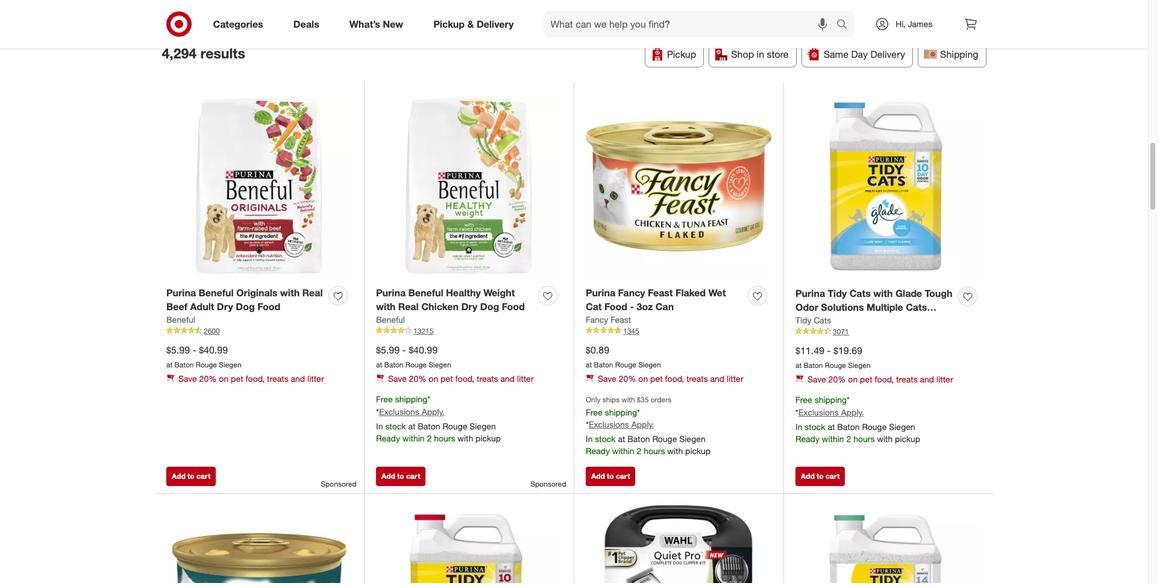 Task type: describe. For each thing, give the bounding box(es) containing it.
$11.49
[[796, 345, 825, 357]]

what's new
[[350, 18, 403, 30]]

search
[[832, 19, 861, 31]]

2 horizontal spatial hours
[[854, 434, 875, 445]]

exclusions apply. button for purina fancy feast flaked wet cat food - 3oz can
[[589, 419, 654, 431]]

chicken
[[422, 301, 459, 313]]

save 20% on pet food, treats and litter for adult
[[178, 374, 324, 384]]

delivery for same day delivery
[[871, 48, 906, 60]]

pet for chicken
[[441, 374, 453, 384]]

at inside $0.89 at baton rouge siegen
[[586, 360, 592, 369]]

shipping button
[[918, 41, 987, 67]]

4,294
[[162, 44, 197, 61]]

discount button
[[653, 2, 712, 29]]

save 20% on pet food, treats and litter for food
[[598, 374, 744, 384]]

13215
[[414, 327, 434, 336]]

$5.99 - $40.99 at baton rouge siegen for adult
[[166, 344, 242, 369]]

save 20% on pet food, treats and litter for odor
[[808, 375, 954, 385]]

at inside the $11.49 - $19.69 at baton rouge siegen
[[796, 361, 802, 370]]

department
[[406, 10, 458, 22]]

stock for exclusions apply. button related to purina beneful healthy weight with real chicken dry dog food
[[385, 422, 406, 432]]

pickup for exclusions apply. button related to purina beneful healthy weight with real chicken dry dog food
[[476, 434, 501, 444]]

what's
[[350, 18, 380, 30]]

exclusions apply. button for purina beneful healthy weight with real chicken dry dog food
[[379, 407, 445, 419]]

new
[[383, 18, 403, 30]]

shop in store
[[732, 48, 789, 60]]

add for purina fancy feast flaked wet cat food - 3oz can
[[592, 472, 605, 481]]

rating
[[563, 10, 591, 22]]

stock inside only ships with $35 orders free shipping * * exclusions apply. in stock at  baton rouge siegen ready within 2 hours with pickup
[[595, 434, 616, 445]]

with inside purina tidy cats with glade tough odor solutions multiple cats clumping litter
[[874, 288, 893, 300]]

filter
[[188, 10, 209, 22]]

add to cart button for purina beneful originals with real beef adult dry dog food
[[166, 467, 216, 487]]

$40.99 for chicken
[[409, 344, 438, 356]]

purina fancy feast flaked wet cat food - 3oz can link
[[586, 286, 743, 314]]

3071
[[833, 327, 849, 336]]

day
[[852, 48, 868, 60]]

pet type button
[[333, 2, 391, 29]]

siegen inside only ships with $35 orders free shipping * * exclusions apply. in stock at  baton rouge siegen ready within 2 hours with pickup
[[680, 434, 706, 445]]

add to cart button for purina tidy cats with glade tough odor solutions multiple cats clumping litter
[[796, 467, 846, 487]]

wet
[[709, 287, 726, 299]]

guest rating
[[535, 10, 591, 22]]

same day delivery button
[[802, 41, 914, 67]]

odor
[[796, 301, 819, 313]]

save for purina beneful originals with real beef adult dry dog food
[[178, 374, 197, 384]]

at inside only ships with $35 orders free shipping * * exclusions apply. in stock at  baton rouge siegen ready within 2 hours with pickup
[[618, 434, 626, 445]]

adult
[[190, 301, 214, 313]]

add for purina beneful healthy weight with real chicken dry dog food
[[382, 472, 395, 481]]

save for purina fancy feast flaked wet cat food - 3oz can
[[598, 374, 617, 384]]

what's new link
[[339, 11, 419, 37]]

pickup button
[[645, 41, 704, 67]]

hi, james
[[896, 19, 933, 29]]

dog for healthy
[[480, 301, 499, 313]]

20% for chicken
[[409, 374, 427, 384]]

add for purina tidy cats with glade tough odor solutions multiple cats clumping litter
[[801, 472, 815, 481]]

add to cart for purina tidy cats with glade tough odor solutions multiple cats clumping litter
[[801, 472, 840, 481]]

baton inside the $11.49 - $19.69 at baton rouge siegen
[[804, 361, 823, 370]]

4,294 results
[[162, 44, 245, 61]]

sort
[[250, 10, 269, 22]]

with inside purina beneful healthy weight with real chicken dry dog food
[[376, 301, 396, 313]]

deals link
[[283, 11, 334, 37]]

james
[[908, 19, 933, 29]]

orders
[[651, 396, 672, 405]]

on for chicken
[[429, 374, 438, 384]]

add for purina beneful originals with real beef adult dry dog food
[[172, 472, 186, 481]]

pickup inside only ships with $35 orders free shipping * * exclusions apply. in stock at  baton rouge siegen ready within 2 hours with pickup
[[686, 446, 711, 457]]

$0.89 at baton rouge siegen
[[586, 344, 661, 369]]

free inside only ships with $35 orders free shipping * * exclusions apply. in stock at  baton rouge siegen ready within 2 hours with pickup
[[586, 407, 603, 418]]

0 horizontal spatial apply.
[[422, 407, 445, 417]]

only
[[586, 396, 601, 405]]

pet for adult
[[231, 374, 243, 384]]

pet for food
[[651, 374, 663, 384]]

- for purina tidy cats with glade tough odor solutions multiple cats clumping litter
[[827, 345, 831, 357]]

purina tidy cats with glade tough odor solutions multiple cats clumping litter
[[796, 288, 953, 327]]

cat
[[586, 301, 602, 313]]

real inside purina beneful originals with real beef adult dry dog food
[[302, 287, 323, 299]]

brand
[[483, 10, 509, 22]]

1 vertical spatial feast
[[611, 315, 631, 325]]

guest
[[535, 10, 560, 22]]

0 horizontal spatial exclusions
[[379, 407, 420, 417]]

cart for adult
[[197, 472, 211, 481]]

sponsored for purina beneful healthy weight with real chicken dry dog food
[[531, 480, 566, 489]]

baton inside only ships with $35 orders free shipping * * exclusions apply. in stock at  baton rouge siegen ready within 2 hours with pickup
[[628, 434, 650, 445]]

price
[[616, 10, 638, 22]]

flaked
[[676, 287, 706, 299]]

2 horizontal spatial apply.
[[842, 408, 864, 418]]

shipping
[[941, 48, 979, 60]]

in
[[757, 48, 765, 60]]

13215 link
[[376, 326, 562, 337]]

and for purina fancy feast flaked wet cat food - 3oz can
[[711, 374, 725, 384]]

fpo/apo
[[727, 10, 769, 22]]

1 horizontal spatial cats
[[850, 288, 871, 300]]

weight
[[484, 287, 515, 299]]

pickup & delivery link
[[423, 11, 529, 37]]

food, for chicken
[[456, 374, 475, 384]]

2600 link
[[166, 326, 352, 337]]

$5.99 for real
[[376, 344, 400, 356]]

0 horizontal spatial free
[[376, 395, 393, 405]]

1345 link
[[586, 326, 772, 337]]

and for purina beneful healthy weight with real chicken dry dog food
[[501, 374, 515, 384]]

pet type
[[343, 10, 381, 22]]

$11.49 - $19.69 at baton rouge siegen
[[796, 345, 871, 370]]

tough
[[925, 288, 953, 300]]

purina beneful originals with real beef adult dry dog food link
[[166, 286, 324, 314]]

litter
[[843, 315, 867, 327]]

food, for adult
[[246, 374, 265, 384]]

food, for odor
[[875, 375, 894, 385]]

$0.89
[[586, 344, 610, 356]]

beneful inside purina beneful originals with real beef adult dry dog food
[[199, 287, 234, 299]]

&
[[468, 18, 474, 30]]

litter for purina beneful healthy weight with real chicken dry dog food
[[517, 374, 534, 384]]

treats for purina tidy cats with glade tough odor solutions multiple cats clumping litter
[[897, 375, 918, 385]]

pickup for pickup & delivery
[[434, 18, 465, 30]]

$35
[[637, 396, 649, 405]]

on for odor
[[849, 375, 858, 385]]

dog for originals
[[236, 301, 255, 313]]

$19.69
[[834, 345, 863, 357]]

store
[[767, 48, 789, 60]]

3071 link
[[796, 327, 982, 337]]

pickup for the rightmost exclusions apply. button
[[895, 434, 921, 445]]

results
[[200, 44, 245, 61]]

shop in store button
[[709, 41, 797, 67]]

multiple
[[867, 301, 904, 313]]

purina beneful healthy weight with real chicken dry dog food link
[[376, 286, 534, 314]]

ready inside only ships with $35 orders free shipping * * exclusions apply. in stock at  baton rouge siegen ready within 2 hours with pickup
[[586, 446, 610, 457]]

2 horizontal spatial exclusions apply. button
[[799, 407, 864, 419]]

on for adult
[[219, 374, 229, 384]]

exclusions inside only ships with $35 orders free shipping * * exclusions apply. in stock at  baton rouge siegen ready within 2 hours with pickup
[[589, 420, 629, 430]]

beef
[[166, 301, 188, 313]]

0 horizontal spatial ready
[[376, 434, 400, 444]]

$40.99 for adult
[[199, 344, 228, 356]]

brand button
[[473, 2, 520, 29]]

tidy cats
[[796, 315, 832, 325]]

to for purina beneful healthy weight with real chicken dry dog food
[[397, 472, 404, 481]]

to for purina tidy cats with glade tough odor solutions multiple cats clumping litter
[[817, 472, 824, 481]]

beneful link for beef
[[166, 314, 195, 326]]

tidy inside purina tidy cats with glade tough odor solutions multiple cats clumping litter
[[828, 288, 847, 300]]

fancy feast
[[586, 315, 631, 325]]

fancy inside purina fancy feast flaked wet cat food - 3oz can
[[618, 287, 646, 299]]

2 inside only ships with $35 orders free shipping * * exclusions apply. in stock at  baton rouge siegen ready within 2 hours with pickup
[[637, 446, 642, 457]]

beneful link for real
[[376, 314, 405, 326]]

pet
[[343, 10, 358, 22]]

type
[[360, 10, 381, 22]]

purina beneful originals with real beef adult dry dog food
[[166, 287, 323, 313]]

can
[[656, 301, 674, 313]]

originals
[[236, 287, 278, 299]]

add to cart for purina beneful originals with real beef adult dry dog food
[[172, 472, 211, 481]]

to for purina fancy feast flaked wet cat food - 3oz can
[[607, 472, 614, 481]]

purina for purina beneful healthy weight with real chicken dry dog food
[[376, 287, 406, 299]]

solutions
[[821, 301, 864, 313]]

purina fancy feast flaked wet cat food - 3oz can
[[586, 287, 726, 313]]

litter for purina beneful originals with real beef adult dry dog food
[[308, 374, 324, 384]]

hours inside only ships with $35 orders free shipping * * exclusions apply. in stock at  baton rouge siegen ready within 2 hours with pickup
[[644, 446, 665, 457]]

treats for purina fancy feast flaked wet cat food - 3oz can
[[687, 374, 708, 384]]



Task type: locate. For each thing, give the bounding box(es) containing it.
2 horizontal spatial pickup
[[895, 434, 921, 445]]

only ships with $35 orders free shipping * * exclusions apply. in stock at  baton rouge siegen ready within 2 hours with pickup
[[586, 396, 711, 457]]

pet down 13215 link on the left bottom of page
[[441, 374, 453, 384]]

stock for the rightmost exclusions apply. button
[[805, 422, 826, 432]]

3 cart from the left
[[616, 472, 630, 481]]

add to cart button for purina fancy feast flaked wet cat food - 3oz can
[[586, 467, 636, 487]]

1 horizontal spatial beneful link
[[376, 314, 405, 326]]

1 $5.99 from the left
[[166, 344, 190, 356]]

add to cart for purina beneful healthy weight with real chicken dry dog food
[[382, 472, 420, 481]]

1 sponsored from the left
[[321, 480, 357, 489]]

pickup
[[476, 434, 501, 444], [895, 434, 921, 445], [686, 446, 711, 457]]

on down $19.69
[[849, 375, 858, 385]]

1 horizontal spatial free shipping * * exclusions apply. in stock at  baton rouge siegen ready within 2 hours with pickup
[[796, 395, 921, 445]]

save 20% on pet food, treats and litter down 13215 link on the left bottom of page
[[388, 374, 534, 384]]

to for purina beneful originals with real beef adult dry dog food
[[188, 472, 195, 481]]

rouge inside the $11.49 - $19.69 at baton rouge siegen
[[825, 361, 847, 370]]

1 to from the left
[[188, 472, 195, 481]]

siegen inside the $11.49 - $19.69 at baton rouge siegen
[[849, 361, 871, 370]]

2 to from the left
[[397, 472, 404, 481]]

2 horizontal spatial stock
[[805, 422, 826, 432]]

on down the 2600
[[219, 374, 229, 384]]

within inside only ships with $35 orders free shipping * * exclusions apply. in stock at  baton rouge siegen ready within 2 hours with pickup
[[612, 446, 635, 457]]

delivery inside 'link'
[[477, 18, 514, 30]]

$40.99 down 13215
[[409, 344, 438, 356]]

healthy
[[446, 287, 481, 299]]

1 horizontal spatial delivery
[[871, 48, 906, 60]]

1 horizontal spatial in
[[586, 434, 593, 445]]

0 horizontal spatial feast
[[611, 315, 631, 325]]

$40.99 down the 2600
[[199, 344, 228, 356]]

0 vertical spatial feast
[[648, 287, 673, 299]]

0 horizontal spatial exclusions apply. button
[[379, 407, 445, 419]]

beneful inside purina beneful healthy weight with real chicken dry dog food
[[409, 287, 444, 299]]

0 horizontal spatial tidy
[[796, 315, 812, 325]]

0 horizontal spatial pickup
[[434, 18, 465, 30]]

treats down 1345 link
[[687, 374, 708, 384]]

purina beneful healthy weight with real chicken dry dog food
[[376, 287, 525, 313]]

*
[[428, 395, 431, 405], [847, 395, 850, 405], [376, 407, 379, 417], [637, 407, 640, 418], [796, 408, 799, 418], [586, 420, 589, 430]]

shipping for the rightmost exclusions apply. button
[[815, 395, 847, 405]]

2 horizontal spatial within
[[822, 434, 845, 445]]

delivery right & at the left top
[[477, 18, 514, 30]]

sort button
[[223, 2, 279, 29]]

pet for odor
[[860, 375, 873, 385]]

- for purina beneful healthy weight with real chicken dry dog food
[[402, 344, 406, 356]]

0 horizontal spatial delivery
[[477, 18, 514, 30]]

free shipping * * exclusions apply. in stock at  baton rouge siegen ready within 2 hours with pickup for exclusions apply. button related to purina beneful healthy weight with real chicken dry dog food
[[376, 395, 501, 444]]

real
[[302, 287, 323, 299], [398, 301, 419, 313]]

cart for odor
[[826, 472, 840, 481]]

pickup for pickup
[[667, 48, 697, 60]]

pickup inside 'link'
[[434, 18, 465, 30]]

food down 'originals'
[[258, 301, 281, 313]]

1 horizontal spatial exclusions
[[589, 420, 629, 430]]

add to cart for purina fancy feast flaked wet cat food - 3oz can
[[592, 472, 630, 481]]

tidy up solutions
[[828, 288, 847, 300]]

and for purina beneful originals with real beef adult dry dog food
[[291, 374, 305, 384]]

0 horizontal spatial within
[[403, 434, 425, 444]]

3 add from the left
[[592, 472, 605, 481]]

1 horizontal spatial pickup
[[686, 446, 711, 457]]

1 horizontal spatial real
[[398, 301, 419, 313]]

1 vertical spatial delivery
[[871, 48, 906, 60]]

0 vertical spatial real
[[302, 287, 323, 299]]

food, up "orders"
[[665, 374, 684, 384]]

0 horizontal spatial in
[[376, 422, 383, 432]]

What can we help you find? suggestions appear below search field
[[544, 11, 840, 37]]

same day delivery
[[824, 48, 906, 60]]

$40.99
[[199, 344, 228, 356], [409, 344, 438, 356]]

0 horizontal spatial sponsored
[[321, 480, 357, 489]]

3 food from the left
[[605, 301, 628, 313]]

rouge
[[196, 360, 217, 369], [406, 360, 427, 369], [616, 360, 637, 369], [825, 361, 847, 370], [443, 422, 468, 432], [862, 422, 887, 432], [653, 434, 677, 445]]

1 horizontal spatial apply.
[[632, 420, 654, 430]]

cats down glade
[[906, 301, 928, 313]]

feast up the can on the bottom right
[[648, 287, 673, 299]]

sponsored for purina beneful originals with real beef adult dry dog food
[[321, 480, 357, 489]]

1 add from the left
[[172, 472, 186, 481]]

4 cart from the left
[[826, 472, 840, 481]]

pickup down what can we help you find? suggestions appear below search field
[[667, 48, 697, 60]]

purina for purina tidy cats with glade tough odor solutions multiple cats clumping litter
[[796, 288, 826, 300]]

1 $5.99 - $40.99 at baton rouge siegen from the left
[[166, 344, 242, 369]]

within for exclusions apply. button related to purina beneful healthy weight with real chicken dry dog food
[[403, 434, 425, 444]]

dry for chicken
[[462, 301, 478, 313]]

wahl quiet pro complete dog clipper kit - 12ct image
[[586, 506, 772, 584], [586, 506, 772, 584]]

1 beneful link from the left
[[166, 314, 195, 326]]

dry right adult
[[217, 301, 233, 313]]

save 20% on pet food, treats and litter down $19.69
[[808, 375, 954, 385]]

0 horizontal spatial real
[[302, 287, 323, 299]]

exclusions apply. button
[[379, 407, 445, 419], [799, 407, 864, 419], [589, 419, 654, 431]]

1 dog from the left
[[236, 301, 255, 313]]

treats
[[267, 374, 289, 384], [477, 374, 498, 384], [687, 374, 708, 384], [897, 375, 918, 385]]

2 sponsored from the left
[[531, 480, 566, 489]]

beneful link
[[166, 314, 195, 326], [376, 314, 405, 326]]

4 add to cart from the left
[[801, 472, 840, 481]]

save 20% on pet food, treats and litter up "orders"
[[598, 374, 744, 384]]

1 horizontal spatial sponsored
[[531, 480, 566, 489]]

dry for adult
[[217, 301, 233, 313]]

2 horizontal spatial 2
[[847, 434, 852, 445]]

save 20% on pet food, treats and litter for chicken
[[388, 374, 534, 384]]

1 vertical spatial fancy
[[586, 315, 609, 325]]

1 horizontal spatial $5.99
[[376, 344, 400, 356]]

2 beneful link from the left
[[376, 314, 405, 326]]

- for purina beneful originals with real beef adult dry dog food
[[193, 344, 196, 356]]

save
[[178, 374, 197, 384], [388, 374, 407, 384], [598, 374, 617, 384], [808, 375, 827, 385]]

3oz
[[637, 301, 653, 313]]

1 horizontal spatial exclusions apply. button
[[589, 419, 654, 431]]

food inside purina beneful healthy weight with real chicken dry dog food
[[502, 301, 525, 313]]

1 food from the left
[[258, 301, 281, 313]]

food inside purina beneful originals with real beef adult dry dog food
[[258, 301, 281, 313]]

food, down 13215 link on the left bottom of page
[[456, 374, 475, 384]]

cart for food
[[616, 472, 630, 481]]

0 vertical spatial tidy
[[828, 288, 847, 300]]

food,
[[246, 374, 265, 384], [456, 374, 475, 384], [665, 374, 684, 384], [875, 375, 894, 385]]

0 horizontal spatial 2
[[427, 434, 432, 444]]

dog inside purina beneful originals with real beef adult dry dog food
[[236, 301, 255, 313]]

fpo/apo button
[[717, 2, 780, 29]]

1 horizontal spatial tidy
[[828, 288, 847, 300]]

deals for deals button
[[294, 10, 318, 22]]

siegen
[[219, 360, 242, 369], [429, 360, 451, 369], [639, 360, 661, 369], [849, 361, 871, 370], [470, 422, 496, 432], [890, 422, 916, 432], [680, 434, 706, 445]]

guest rating button
[[524, 2, 601, 29]]

delivery for pickup & delivery
[[477, 18, 514, 30]]

within for the rightmost exclusions apply. button
[[822, 434, 845, 445]]

4 add to cart button from the left
[[796, 467, 846, 487]]

save for purina beneful healthy weight with real chicken dry dog food
[[388, 374, 407, 384]]

shipping inside only ships with $35 orders free shipping * * exclusions apply. in stock at  baton rouge siegen ready within 2 hours with pickup
[[605, 407, 637, 418]]

free shipping * * exclusions apply. in stock at  baton rouge siegen ready within 2 hours with pickup
[[376, 395, 501, 444], [796, 395, 921, 445]]

on
[[219, 374, 229, 384], [429, 374, 438, 384], [639, 374, 648, 384], [849, 375, 858, 385]]

purina beneful originals with real beef adult dry dog food image
[[166, 94, 352, 279], [166, 94, 352, 279]]

3 to from the left
[[607, 472, 614, 481]]

20% down 13215
[[409, 374, 427, 384]]

$5.99 - $40.99 at baton rouge siegen down the 2600
[[166, 344, 242, 369]]

1 horizontal spatial pickup
[[667, 48, 697, 60]]

add
[[172, 472, 186, 481], [382, 472, 395, 481], [592, 472, 605, 481], [801, 472, 815, 481]]

food for with
[[258, 301, 281, 313]]

dog down weight
[[480, 301, 499, 313]]

pet down $19.69
[[860, 375, 873, 385]]

purina inside purina fancy feast flaked wet cat food - 3oz can
[[586, 287, 616, 299]]

add to cart button
[[166, 467, 216, 487], [376, 467, 426, 487], [586, 467, 636, 487], [796, 467, 846, 487]]

0 horizontal spatial fancy
[[586, 315, 609, 325]]

glade
[[896, 288, 923, 300]]

search button
[[832, 11, 861, 40]]

20% for food
[[619, 374, 636, 384]]

rouge inside only ships with $35 orders free shipping * * exclusions apply. in stock at  baton rouge siegen ready within 2 hours with pickup
[[653, 434, 677, 445]]

$5.99 - $40.99 at baton rouge siegen for chicken
[[376, 344, 451, 369]]

shipping for exclusions apply. button related to purina beneful healthy weight with real chicken dry dog food
[[395, 395, 428, 405]]

dry inside purina beneful originals with real beef adult dry dog food
[[217, 301, 233, 313]]

treats down the 3071 "link"
[[897, 375, 918, 385]]

litter for purina fancy feast flaked wet cat food - 3oz can
[[727, 374, 744, 384]]

2 vertical spatial cats
[[814, 315, 832, 325]]

purina fancy feast classic pate wet cat food can - 3oz image
[[166, 506, 352, 584], [166, 506, 352, 584]]

pet down 2600 link
[[231, 374, 243, 384]]

department button
[[396, 2, 468, 29]]

1 add to cart from the left
[[172, 472, 211, 481]]

food, down the 3071 "link"
[[875, 375, 894, 385]]

1 vertical spatial pickup
[[667, 48, 697, 60]]

3 add to cart button from the left
[[586, 467, 636, 487]]

within
[[403, 434, 425, 444], [822, 434, 845, 445], [612, 446, 635, 457]]

- inside the $11.49 - $19.69 at baton rouge siegen
[[827, 345, 831, 357]]

dry down 'healthy'
[[462, 301, 478, 313]]

rouge inside $0.89 at baton rouge siegen
[[616, 360, 637, 369]]

with inside purina beneful originals with real beef adult dry dog food
[[280, 287, 300, 299]]

save 20% on pet food, treats and litter
[[178, 374, 324, 384], [388, 374, 534, 384], [598, 374, 744, 384], [808, 375, 954, 385]]

1 $40.99 from the left
[[199, 344, 228, 356]]

tidy cats link
[[796, 315, 832, 327]]

save 20% on pet food, treats and litter down 2600 link
[[178, 374, 324, 384]]

2 food from the left
[[502, 301, 525, 313]]

pickup inside button
[[667, 48, 697, 60]]

cats up solutions
[[850, 288, 871, 300]]

0 horizontal spatial beneful link
[[166, 314, 195, 326]]

0 horizontal spatial stock
[[385, 422, 406, 432]]

litter for purina tidy cats with glade tough odor solutions multiple cats clumping litter
[[937, 375, 954, 385]]

2 horizontal spatial cats
[[906, 301, 928, 313]]

1 horizontal spatial feast
[[648, 287, 673, 299]]

0 horizontal spatial food
[[258, 301, 281, 313]]

hours
[[434, 434, 455, 444], [854, 434, 875, 445], [644, 446, 665, 457]]

2 cart from the left
[[406, 472, 420, 481]]

0 horizontal spatial shipping
[[395, 395, 428, 405]]

purina beneful healthy weight with real chicken dry dog food image
[[376, 94, 562, 279], [376, 94, 562, 279]]

cats
[[850, 288, 871, 300], [906, 301, 928, 313], [814, 315, 832, 325]]

deals inside button
[[294, 10, 318, 22]]

2 horizontal spatial food
[[605, 301, 628, 313]]

2600
[[204, 327, 220, 336]]

2 $5.99 - $40.99 at baton rouge siegen from the left
[[376, 344, 451, 369]]

real inside purina beneful healthy weight with real chicken dry dog food
[[398, 301, 419, 313]]

20% for adult
[[199, 374, 217, 384]]

purina for purina beneful originals with real beef adult dry dog food
[[166, 287, 196, 299]]

1345
[[623, 327, 640, 336]]

1 horizontal spatial within
[[612, 446, 635, 457]]

$5.99 for beef
[[166, 344, 190, 356]]

food, for food
[[665, 374, 684, 384]]

purina for purina fancy feast flaked wet cat food - 3oz can
[[586, 287, 616, 299]]

on up $35
[[639, 374, 648, 384]]

0 vertical spatial delivery
[[477, 18, 514, 30]]

hi,
[[896, 19, 906, 29]]

treats down 13215 link on the left bottom of page
[[477, 374, 498, 384]]

20% down the 2600
[[199, 374, 217, 384]]

0 horizontal spatial pickup
[[476, 434, 501, 444]]

on for food
[[639, 374, 648, 384]]

0 horizontal spatial free shipping * * exclusions apply. in stock at  baton rouge siegen ready within 2 hours with pickup
[[376, 395, 501, 444]]

0 horizontal spatial dry
[[217, 301, 233, 313]]

2 add to cart from the left
[[382, 472, 420, 481]]

2 add to cart button from the left
[[376, 467, 426, 487]]

deals for deals link
[[293, 18, 319, 30]]

treats for purina beneful healthy weight with real chicken dry dog food
[[477, 374, 498, 384]]

0 horizontal spatial hours
[[434, 434, 455, 444]]

dry inside purina beneful healthy weight with real chicken dry dog food
[[462, 301, 478, 313]]

siegen inside $0.89 at baton rouge siegen
[[639, 360, 661, 369]]

tidy down odor
[[796, 315, 812, 325]]

treats down 2600 link
[[267, 374, 289, 384]]

2 dry from the left
[[462, 301, 478, 313]]

1 horizontal spatial dry
[[462, 301, 478, 313]]

- inside purina fancy feast flaked wet cat food - 3oz can
[[630, 301, 634, 313]]

1 horizontal spatial fancy
[[618, 287, 646, 299]]

1 horizontal spatial $40.99
[[409, 344, 438, 356]]

deals button
[[284, 2, 328, 29]]

$5.99 - $40.99 at baton rouge siegen down 13215
[[376, 344, 451, 369]]

1 horizontal spatial free
[[586, 407, 603, 418]]

$5.99
[[166, 344, 190, 356], [376, 344, 400, 356]]

clumping
[[796, 315, 840, 327]]

fancy
[[618, 287, 646, 299], [586, 315, 609, 325]]

-
[[630, 301, 634, 313], [193, 344, 196, 356], [402, 344, 406, 356], [827, 345, 831, 357]]

1 horizontal spatial ready
[[586, 446, 610, 457]]

save for purina tidy cats with glade tough odor solutions multiple cats clumping litter
[[808, 375, 827, 385]]

20% down $0.89 at baton rouge siegen
[[619, 374, 636, 384]]

pickup
[[434, 18, 465, 30], [667, 48, 697, 60]]

at
[[166, 360, 173, 369], [376, 360, 382, 369], [586, 360, 592, 369], [796, 361, 802, 370], [408, 422, 416, 432], [828, 422, 835, 432], [618, 434, 626, 445]]

purina fancy feast flaked wet cat food - 3oz can image
[[586, 94, 772, 279], [586, 94, 772, 279]]

real right 'originals'
[[302, 287, 323, 299]]

4 to from the left
[[817, 472, 824, 481]]

pickup left & at the left top
[[434, 18, 465, 30]]

dog
[[236, 301, 255, 313], [480, 301, 499, 313]]

food up fancy feast
[[605, 301, 628, 313]]

1 vertical spatial real
[[398, 301, 419, 313]]

same
[[824, 48, 849, 60]]

2 horizontal spatial shipping
[[815, 395, 847, 405]]

1 horizontal spatial dog
[[480, 301, 499, 313]]

1 horizontal spatial stock
[[595, 434, 616, 445]]

2 $5.99 from the left
[[376, 344, 400, 356]]

feast up 1345
[[611, 315, 631, 325]]

baton
[[175, 360, 194, 369], [384, 360, 404, 369], [594, 360, 614, 369], [804, 361, 823, 370], [418, 422, 440, 432], [838, 422, 860, 432], [628, 434, 650, 445]]

cats inside tidy cats link
[[814, 315, 832, 325]]

pet up "orders"
[[651, 374, 663, 384]]

tidy cats free & clean unscented lightweight cat litter image
[[796, 506, 982, 584], [796, 506, 982, 584]]

purina inside purina beneful healthy weight with real chicken dry dog food
[[376, 287, 406, 299]]

2 horizontal spatial in
[[796, 422, 803, 432]]

filter button
[[162, 2, 218, 29]]

food down weight
[[502, 301, 525, 313]]

with
[[280, 287, 300, 299], [874, 288, 893, 300], [376, 301, 396, 313], [622, 396, 635, 405], [458, 434, 473, 444], [878, 434, 893, 445], [668, 446, 683, 457]]

shop
[[732, 48, 754, 60]]

purina
[[166, 287, 196, 299], [376, 287, 406, 299], [586, 287, 616, 299], [796, 288, 826, 300]]

4 add from the left
[[801, 472, 815, 481]]

beneful
[[199, 287, 234, 299], [409, 287, 444, 299], [166, 315, 195, 325], [376, 315, 405, 325]]

treats for purina beneful originals with real beef adult dry dog food
[[267, 374, 289, 384]]

1 horizontal spatial shipping
[[605, 407, 637, 418]]

purina tidy cats with glade tough odor solutions multiple cats clumping litter image
[[796, 94, 982, 280], [796, 94, 982, 280]]

2 horizontal spatial free
[[796, 395, 813, 405]]

cats down odor
[[814, 315, 832, 325]]

feast
[[648, 287, 673, 299], [611, 315, 631, 325]]

1 horizontal spatial $5.99 - $40.99 at baton rouge siegen
[[376, 344, 451, 369]]

in
[[376, 422, 383, 432], [796, 422, 803, 432], [586, 434, 593, 445]]

ships
[[603, 396, 620, 405]]

dog inside purina beneful healthy weight with real chicken dry dog food
[[480, 301, 499, 313]]

delivery inside button
[[871, 48, 906, 60]]

discount
[[664, 10, 702, 22]]

3 add to cart from the left
[[592, 472, 630, 481]]

1 add to cart button from the left
[[166, 467, 216, 487]]

purina inside purina tidy cats with glade tough odor solutions multiple cats clumping litter
[[796, 288, 826, 300]]

fancy feast link
[[586, 314, 631, 326]]

dog down 'originals'
[[236, 301, 255, 313]]

purina tidy cats with glade tough odor solutions multiple cats clumping litter link
[[796, 287, 954, 327]]

food inside purina fancy feast flaked wet cat food - 3oz can
[[605, 301, 628, 313]]

cart
[[197, 472, 211, 481], [406, 472, 420, 481], [616, 472, 630, 481], [826, 472, 840, 481]]

purina tidy cats 24/7 performance clumping cat litter for multiple cats image
[[376, 506, 562, 584], [376, 506, 562, 584]]

0 horizontal spatial $40.99
[[199, 344, 228, 356]]

fancy down cat
[[586, 315, 609, 325]]

price button
[[606, 2, 649, 29]]

20% for odor
[[829, 375, 846, 385]]

0 vertical spatial cats
[[850, 288, 871, 300]]

1 vertical spatial tidy
[[796, 315, 812, 325]]

$5.99 - $40.99 at baton rouge siegen
[[166, 344, 242, 369], [376, 344, 451, 369]]

0 horizontal spatial $5.99 - $40.99 at baton rouge siegen
[[166, 344, 242, 369]]

and for purina tidy cats with glade tough odor solutions multiple cats clumping litter
[[920, 375, 935, 385]]

0 horizontal spatial dog
[[236, 301, 255, 313]]

sponsored
[[321, 480, 357, 489], [531, 480, 566, 489]]

cart for chicken
[[406, 472, 420, 481]]

dry
[[217, 301, 233, 313], [462, 301, 478, 313]]

categories
[[213, 18, 263, 30]]

0 vertical spatial pickup
[[434, 18, 465, 30]]

0 horizontal spatial cats
[[814, 315, 832, 325]]

feast inside purina fancy feast flaked wet cat food - 3oz can
[[648, 287, 673, 299]]

20% down the $11.49 - $19.69 at baton rouge siegen
[[829, 375, 846, 385]]

on down 13215
[[429, 374, 438, 384]]

1 horizontal spatial 2
[[637, 446, 642, 457]]

2 horizontal spatial exclusions
[[799, 408, 839, 418]]

0 horizontal spatial $5.99
[[166, 344, 190, 356]]

1 dry from the left
[[217, 301, 233, 313]]

1 horizontal spatial food
[[502, 301, 525, 313]]

delivery right day
[[871, 48, 906, 60]]

2 add from the left
[[382, 472, 395, 481]]

2 $40.99 from the left
[[409, 344, 438, 356]]

fancy up 3oz on the right bottom of the page
[[618, 287, 646, 299]]

real up 13215
[[398, 301, 419, 313]]

food for weight
[[502, 301, 525, 313]]

apply. inside only ships with $35 orders free shipping * * exclusions apply. in stock at  baton rouge siegen ready within 2 hours with pickup
[[632, 420, 654, 430]]

baton inside $0.89 at baton rouge siegen
[[594, 360, 614, 369]]

free shipping * * exclusions apply. in stock at  baton rouge siegen ready within 2 hours with pickup for the rightmost exclusions apply. button
[[796, 395, 921, 445]]

1 horizontal spatial hours
[[644, 446, 665, 457]]

1 vertical spatial cats
[[906, 301, 928, 313]]

0 vertical spatial fancy
[[618, 287, 646, 299]]

in inside only ships with $35 orders free shipping * * exclusions apply. in stock at  baton rouge siegen ready within 2 hours with pickup
[[586, 434, 593, 445]]

categories link
[[203, 11, 278, 37]]

2 dog from the left
[[480, 301, 499, 313]]

food, down 2600 link
[[246, 374, 265, 384]]

add to cart button for purina beneful healthy weight with real chicken dry dog food
[[376, 467, 426, 487]]

purina inside purina beneful originals with real beef adult dry dog food
[[166, 287, 196, 299]]

2 horizontal spatial ready
[[796, 434, 820, 445]]

1 cart from the left
[[197, 472, 211, 481]]



Task type: vqa. For each thing, say whether or not it's contained in the screenshot.
cart related to Odor
yes



